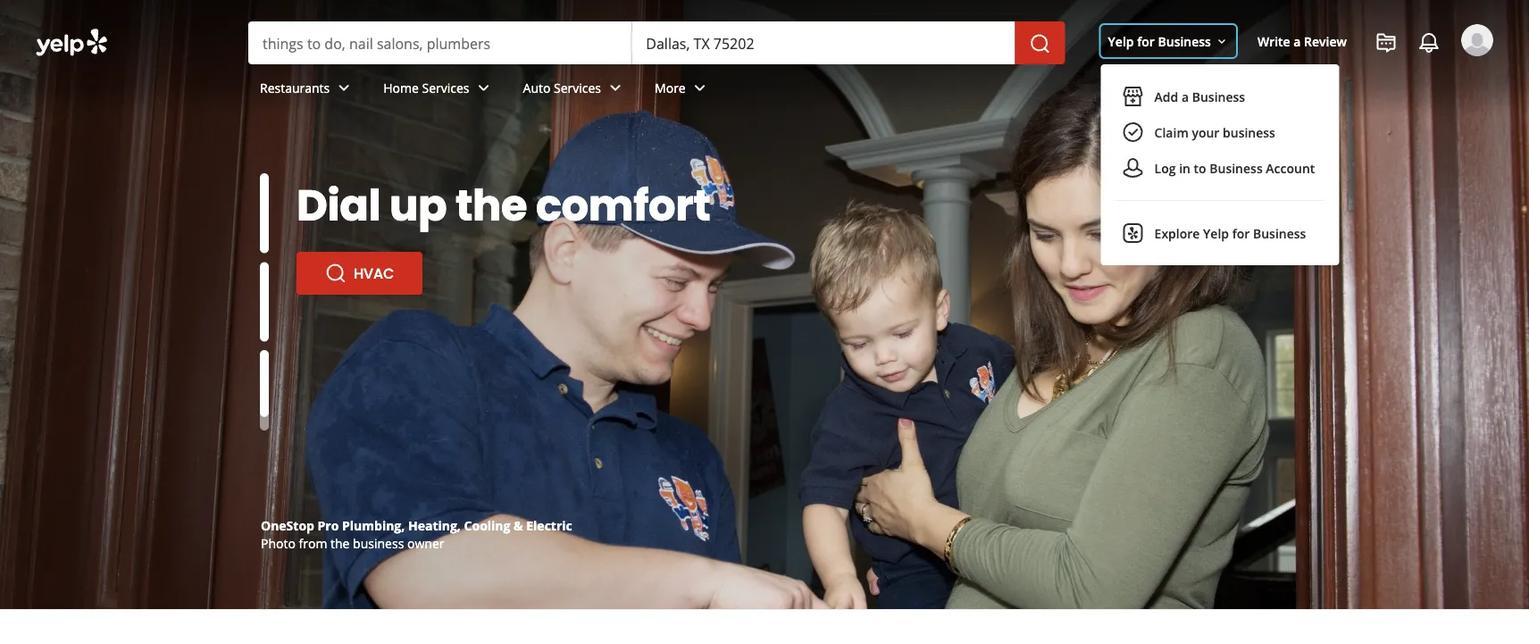 Task type: describe. For each thing, give the bounding box(es) containing it.
explore
[[1155, 225, 1200, 242]]

owner
[[407, 535, 444, 552]]

log in to business account button
[[1116, 150, 1325, 186]]

auto services link
[[509, 64, 641, 116]]

pro
[[318, 517, 339, 534]]

in
[[1179, 159, 1191, 176]]

comfort
[[536, 175, 711, 235]]

add a business
[[1155, 88, 1246, 105]]

electric
[[526, 517, 572, 534]]

onestop pro plumbing, heating, cooling & electric photo from the business owner
[[261, 517, 572, 552]]

1 vertical spatial for
[[1233, 225, 1250, 242]]

none search field inside search field
[[248, 21, 1069, 64]]

up
[[390, 175, 447, 235]]

business inside add a business button
[[1192, 88, 1246, 105]]

dial
[[297, 175, 381, 235]]

heating,
[[408, 517, 461, 534]]

your
[[1192, 124, 1220, 141]]

1 select slide image from the top
[[260, 173, 269, 253]]

photo
[[261, 535, 296, 552]]

add
[[1155, 88, 1179, 105]]

write
[[1258, 33, 1291, 50]]

hvac
[[354, 263, 394, 283]]

user actions element
[[1094, 22, 1519, 265]]

log
[[1155, 159, 1176, 176]]

projects image
[[1376, 32, 1397, 54]]

more
[[655, 79, 686, 96]]

services for auto services
[[554, 79, 601, 96]]

claim your business button
[[1116, 114, 1325, 150]]

from
[[299, 535, 327, 552]]

write a review link
[[1251, 25, 1354, 57]]

notifications image
[[1419, 32, 1440, 54]]

24 chevron down v2 image for auto services
[[605, 77, 626, 99]]

none field find
[[263, 33, 618, 53]]

0 horizontal spatial for
[[1137, 33, 1155, 50]]

business categories element
[[246, 64, 1494, 116]]

3 select slide image from the top
[[260, 339, 269, 419]]

claim your business
[[1155, 124, 1276, 141]]

explore yelp for business
[[1155, 225, 1307, 242]]

Near text field
[[646, 33, 1001, 53]]

business inside the yelp for business button
[[1158, 33, 1211, 50]]

onestop
[[261, 517, 314, 534]]

Find text field
[[263, 33, 618, 53]]

john s. image
[[1462, 24, 1494, 56]]

business inside 'onestop pro plumbing, heating, cooling & electric photo from the business owner'
[[353, 535, 404, 552]]

log in to business account
[[1155, 159, 1315, 176]]

24 add biz v2 image
[[1123, 86, 1144, 107]]

16 chevron down v2 image
[[1215, 35, 1229, 49]]

a for write
[[1294, 33, 1301, 50]]



Task type: locate. For each thing, give the bounding box(es) containing it.
home services
[[383, 79, 470, 96]]

1 none field from the left
[[263, 33, 618, 53]]

1 horizontal spatial yelp
[[1203, 225, 1229, 242]]

1 services from the left
[[422, 79, 470, 96]]

24 chevron down v2 image for restaurants
[[333, 77, 355, 99]]

for right explore
[[1233, 225, 1250, 242]]

1 vertical spatial the
[[331, 535, 350, 552]]

business right to
[[1210, 159, 1263, 176]]

24 claim v2 image
[[1123, 122, 1144, 143]]

a inside button
[[1182, 88, 1189, 105]]

the inside 'onestop pro plumbing, heating, cooling & electric photo from the business owner'
[[331, 535, 350, 552]]

business up the claim your business button
[[1192, 88, 1246, 105]]

2 services from the left
[[554, 79, 601, 96]]

1 horizontal spatial for
[[1233, 225, 1250, 242]]

24 chevron down v2 image inside more link
[[689, 77, 711, 99]]

services
[[422, 79, 470, 96], [554, 79, 601, 96]]

None search field
[[0, 0, 1530, 265]]

plumbing,
[[342, 517, 405, 534]]

more link
[[641, 64, 725, 116]]

1 horizontal spatial a
[[1294, 33, 1301, 50]]

2 select slide image from the top
[[260, 262, 269, 342]]

24 yelp for biz v2 image
[[1123, 222, 1144, 244]]

business down account
[[1253, 225, 1307, 242]]

0 horizontal spatial the
[[331, 535, 350, 552]]

for up the 24 add biz v2 image
[[1137, 33, 1155, 50]]

0 horizontal spatial business
[[353, 535, 404, 552]]

business left 16 chevron down v2 image
[[1158, 33, 1211, 50]]

1 horizontal spatial business
[[1223, 124, 1276, 141]]

for
[[1137, 33, 1155, 50], [1233, 225, 1250, 242]]

0 horizontal spatial a
[[1182, 88, 1189, 105]]

3 24 chevron down v2 image from the left
[[689, 77, 711, 99]]

claim
[[1155, 124, 1189, 141]]

0 horizontal spatial services
[[422, 79, 470, 96]]

review
[[1304, 33, 1347, 50]]

auto services
[[523, 79, 601, 96]]

business down plumbing,
[[353, 535, 404, 552]]

onestop pro plumbing, heating, cooling & electric link
[[261, 517, 572, 534]]

24 chevron down v2 image inside restaurants link
[[333, 77, 355, 99]]

2 horizontal spatial 24 chevron down v2 image
[[689, 77, 711, 99]]

search image
[[1030, 33, 1051, 55]]

none field up the home services
[[263, 33, 618, 53]]

24 chevron down v2 image
[[473, 77, 495, 99]]

none search field containing yelp for business
[[0, 0, 1530, 265]]

none field near
[[646, 33, 1001, 53]]

a right add
[[1182, 88, 1189, 105]]

cooling
[[464, 517, 511, 534]]

0 vertical spatial yelp
[[1108, 33, 1134, 50]]

the right up
[[456, 175, 527, 235]]

to
[[1194, 159, 1207, 176]]

none field up business categories element
[[646, 33, 1001, 53]]

yelp up the 24 add biz v2 image
[[1108, 33, 1134, 50]]

business inside button
[[1223, 124, 1276, 141]]

2 none field from the left
[[646, 33, 1001, 53]]

yelp
[[1108, 33, 1134, 50], [1203, 225, 1229, 242]]

24 chevron down v2 image inside auto services link
[[605, 77, 626, 99]]

yelp for business
[[1108, 33, 1211, 50]]

a right write
[[1294, 33, 1301, 50]]

0 vertical spatial the
[[456, 175, 527, 235]]

the
[[456, 175, 527, 235], [331, 535, 350, 552]]

None field
[[263, 33, 618, 53], [646, 33, 1001, 53]]

business inside "explore yelp for business" button
[[1253, 225, 1307, 242]]

1 vertical spatial business
[[353, 535, 404, 552]]

home
[[383, 79, 419, 96]]

auto
[[523, 79, 551, 96]]

0 horizontal spatial yelp
[[1108, 33, 1134, 50]]

the down pro at the left of the page
[[331, 535, 350, 552]]

1 horizontal spatial 24 chevron down v2 image
[[605, 77, 626, 99]]

1 horizontal spatial none field
[[646, 33, 1001, 53]]

a for add
[[1182, 88, 1189, 105]]

24 chevron down v2 image right auto services
[[605, 77, 626, 99]]

1 horizontal spatial services
[[554, 79, 601, 96]]

24 chevron down v2 image right more
[[689, 77, 711, 99]]

24 chevron down v2 image for more
[[689, 77, 711, 99]]

business inside the log in to business account button
[[1210, 159, 1263, 176]]

explore banner section banner
[[0, 0, 1530, 609]]

services for home services
[[422, 79, 470, 96]]

services left 24 chevron down v2 image
[[422, 79, 470, 96]]

dial up the comfort
[[297, 175, 711, 235]]

yelp right explore
[[1203, 225, 1229, 242]]

1 horizontal spatial the
[[456, 175, 527, 235]]

1 vertical spatial a
[[1182, 88, 1189, 105]]

account
[[1266, 159, 1315, 176]]

home services link
[[369, 64, 509, 116]]

0 horizontal spatial 24 chevron down v2 image
[[333, 77, 355, 99]]

24 chevron down v2 image
[[333, 77, 355, 99], [605, 77, 626, 99], [689, 77, 711, 99]]

0 vertical spatial a
[[1294, 33, 1301, 50]]

a
[[1294, 33, 1301, 50], [1182, 88, 1189, 105]]

24 chevron down v2 image right restaurants
[[333, 77, 355, 99]]

explore yelp for business button
[[1116, 215, 1325, 251]]

1 24 chevron down v2 image from the left
[[333, 77, 355, 99]]

select slide image
[[260, 173, 269, 253], [260, 262, 269, 342], [260, 339, 269, 419]]

business up log in to business account
[[1223, 124, 1276, 141]]

&
[[514, 517, 523, 534]]

1 vertical spatial yelp
[[1203, 225, 1229, 242]]

None search field
[[248, 21, 1069, 64]]

restaurants
[[260, 79, 330, 96]]

business
[[1158, 33, 1211, 50], [1192, 88, 1246, 105], [1210, 159, 1263, 176], [1253, 225, 1307, 242]]

write a review
[[1258, 33, 1347, 50]]

services right auto
[[554, 79, 601, 96]]

business
[[1223, 124, 1276, 141], [353, 535, 404, 552]]

24 friends v2 image
[[1123, 157, 1144, 179]]

2 24 chevron down v2 image from the left
[[605, 77, 626, 99]]

24 search v2 image
[[325, 263, 347, 284]]

yelp for business button
[[1101, 25, 1236, 57]]

0 vertical spatial business
[[1223, 124, 1276, 141]]

add a business button
[[1116, 79, 1325, 114]]

0 vertical spatial for
[[1137, 33, 1155, 50]]

restaurants link
[[246, 64, 369, 116]]

hvac link
[[297, 252, 423, 295]]

0 horizontal spatial none field
[[263, 33, 618, 53]]



Task type: vqa. For each thing, say whether or not it's contained in the screenshot.
the the to the bottom
yes



